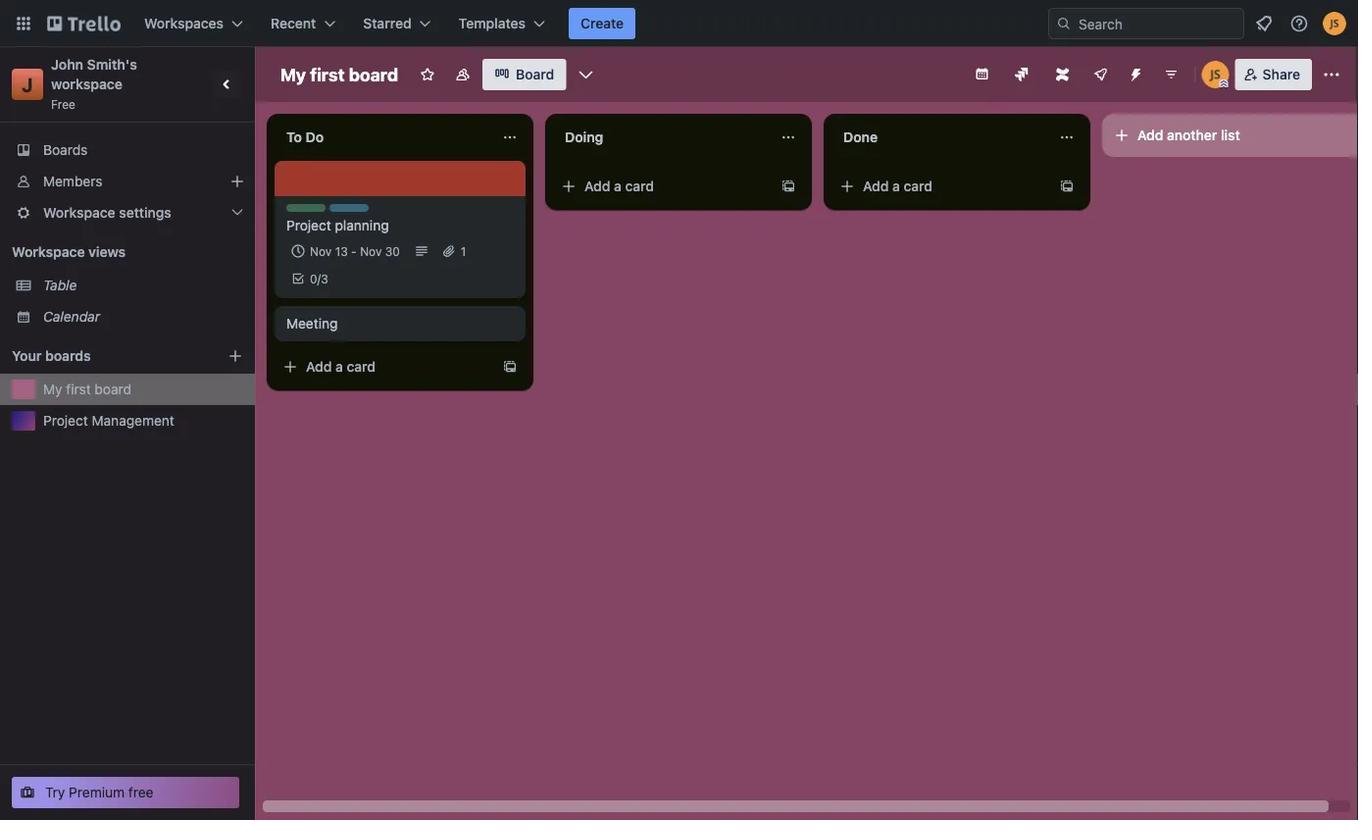 Task type: vqa. For each thing, say whether or not it's contained in the screenshot.
the Project planning
yes



Task type: locate. For each thing, give the bounding box(es) containing it.
primary element
[[0, 0, 1359, 47]]

0 horizontal spatial first
[[66, 381, 91, 397]]

john smith (johnsmith38824343) image left share button on the right top of page
[[1202, 61, 1230, 88]]

my first board down your boards with 2 items 'element'
[[43, 381, 131, 397]]

add a card down doing
[[585, 178, 654, 194]]

to do
[[286, 129, 324, 145]]

a down doing "text box"
[[614, 178, 622, 194]]

settings
[[119, 205, 172, 221]]

Search field
[[1072, 9, 1244, 38]]

boards
[[43, 142, 88, 158]]

card for doing
[[625, 178, 654, 194]]

card down done 'text field'
[[904, 178, 933, 194]]

boards
[[45, 348, 91, 364]]

project down boards
[[43, 412, 88, 429]]

workspace
[[43, 205, 115, 221], [12, 244, 85, 260]]

add for done
[[863, 178, 889, 194]]

your boards with 2 items element
[[12, 344, 198, 368]]

add a card button
[[553, 171, 773, 202], [832, 171, 1052, 202], [275, 351, 494, 383]]

table
[[43, 277, 77, 293]]

card
[[625, 178, 654, 194], [904, 178, 933, 194], [347, 359, 376, 375]]

a down done 'text field'
[[893, 178, 900, 194]]

nov right -
[[360, 244, 382, 258]]

0 horizontal spatial card
[[347, 359, 376, 375]]

1 vertical spatial create from template… image
[[502, 359, 518, 375]]

smith's
[[87, 56, 137, 73]]

list
[[1221, 127, 1241, 143]]

1 vertical spatial john smith (johnsmith38824343) image
[[1202, 61, 1230, 88]]

add a card button down done 'text field'
[[832, 171, 1052, 202]]

0 vertical spatial john smith (johnsmith38824343) image
[[1323, 12, 1347, 35]]

workspace inside workspace settings popup button
[[43, 205, 115, 221]]

card down meeting link
[[347, 359, 376, 375]]

automation image
[[1121, 59, 1148, 86]]

project down color: green, title: none icon
[[286, 217, 331, 233]]

project
[[330, 205, 370, 219], [286, 217, 331, 233], [43, 412, 88, 429]]

1 vertical spatial my
[[43, 381, 62, 397]]

0 vertical spatial workspace
[[43, 205, 115, 221]]

1 horizontal spatial board
[[349, 64, 398, 85]]

0 vertical spatial board
[[349, 64, 398, 85]]

2 horizontal spatial add a card button
[[832, 171, 1052, 202]]

confluence icon image
[[1056, 68, 1070, 81]]

0 vertical spatial first
[[310, 64, 345, 85]]

0 horizontal spatial add a card button
[[275, 351, 494, 383]]

try premium free button
[[12, 777, 239, 808]]

views
[[88, 244, 126, 260]]

project for project management
[[43, 412, 88, 429]]

power ups image
[[1093, 67, 1109, 82]]

first
[[310, 64, 345, 85], [66, 381, 91, 397]]

nov 13 - nov 30
[[310, 244, 400, 258]]

2 horizontal spatial add a card
[[863, 178, 933, 194]]

share
[[1263, 66, 1301, 82]]

1 horizontal spatial add a card button
[[553, 171, 773, 202]]

try
[[45, 784, 65, 800]]

workspace
[[51, 76, 123, 92]]

john smith (johnsmith38824343) image
[[1323, 12, 1347, 35], [1202, 61, 1230, 88]]

my
[[281, 64, 306, 85], [43, 381, 62, 397]]

show menu image
[[1322, 65, 1342, 84]]

add a card down done
[[863, 178, 933, 194]]

0 horizontal spatial john smith (johnsmith38824343) image
[[1202, 61, 1230, 88]]

0 horizontal spatial nov
[[310, 244, 332, 258]]

workspace settings
[[43, 205, 172, 221]]

first down "recent" dropdown button
[[310, 64, 345, 85]]

add a card button for to do
[[275, 351, 494, 383]]

1 vertical spatial my first board
[[43, 381, 131, 397]]

1 horizontal spatial card
[[625, 178, 654, 194]]

1 horizontal spatial my first board
[[281, 64, 398, 85]]

create
[[581, 15, 624, 31]]

board up project management
[[95, 381, 131, 397]]

add
[[1138, 127, 1164, 143], [585, 178, 611, 194], [863, 178, 889, 194], [306, 359, 332, 375]]

To Do text field
[[275, 122, 490, 153]]

john smith's workspace free
[[51, 56, 141, 111]]

add down doing
[[585, 178, 611, 194]]

project for color: sky, title: "project" element
[[330, 205, 370, 219]]

1 horizontal spatial my
[[281, 64, 306, 85]]

board
[[516, 66, 555, 82]]

share button
[[1236, 59, 1313, 90]]

0 horizontal spatial add a card
[[306, 359, 376, 375]]

my first board
[[281, 64, 398, 85], [43, 381, 131, 397]]

add down the "meeting"
[[306, 359, 332, 375]]

create from template… image for to do
[[502, 359, 518, 375]]

0 vertical spatial my first board
[[281, 64, 398, 85]]

free
[[128, 784, 154, 800]]

workspace views
[[12, 244, 126, 260]]

workspace settings button
[[0, 197, 255, 229]]

workspace visible image
[[455, 67, 471, 82]]

a
[[614, 178, 622, 194], [893, 178, 900, 194], [336, 359, 343, 375]]

0 horizontal spatial my
[[43, 381, 62, 397]]

workspace down members
[[43, 205, 115, 221]]

add down done
[[863, 178, 889, 194]]

1 vertical spatial board
[[95, 381, 131, 397]]

my down your boards
[[43, 381, 62, 397]]

/
[[317, 272, 321, 285]]

add a card button down meeting link
[[275, 351, 494, 383]]

customize views image
[[576, 65, 596, 84]]

planning
[[335, 217, 389, 233]]

create button
[[569, 8, 636, 39]]

1 horizontal spatial first
[[310, 64, 345, 85]]

my down recent
[[281, 64, 306, 85]]

0 horizontal spatial my first board
[[43, 381, 131, 397]]

board
[[349, 64, 398, 85], [95, 381, 131, 397]]

nov
[[310, 244, 332, 258], [360, 244, 382, 258]]

2 horizontal spatial card
[[904, 178, 933, 194]]

0 vertical spatial create from template… image
[[1059, 179, 1075, 194]]

add another list button
[[1103, 114, 1359, 157]]

add a card
[[585, 178, 654, 194], [863, 178, 933, 194], [306, 359, 376, 375]]

project up 'nov 13 - nov 30' checkbox at the top left
[[330, 205, 370, 219]]

Board name text field
[[271, 59, 408, 90]]

board link
[[483, 59, 566, 90]]

recent button
[[259, 8, 348, 39]]

first down boards
[[66, 381, 91, 397]]

1 horizontal spatial john smith (johnsmith38824343) image
[[1323, 12, 1347, 35]]

project for project planning
[[286, 217, 331, 233]]

add another list
[[1138, 127, 1241, 143]]

board down starred
[[349, 64, 398, 85]]

free
[[51, 97, 76, 111]]

workspace up table
[[12, 244, 85, 260]]

Nov 13 - Nov 30 checkbox
[[286, 239, 406, 263]]

2 horizontal spatial a
[[893, 178, 900, 194]]

card down doing "text box"
[[625, 178, 654, 194]]

add a card down the "meeting"
[[306, 359, 376, 375]]

j
[[22, 73, 33, 96]]

back to home image
[[47, 8, 121, 39]]

30
[[385, 244, 400, 258]]

1 horizontal spatial a
[[614, 178, 622, 194]]

1 vertical spatial workspace
[[12, 244, 85, 260]]

0 horizontal spatial a
[[336, 359, 343, 375]]

your boards
[[12, 348, 91, 364]]

meeting
[[286, 315, 338, 332]]

john smith's workspace link
[[51, 56, 141, 92]]

nov left 13
[[310, 244, 332, 258]]

create from template… image
[[1059, 179, 1075, 194], [502, 359, 518, 375]]

1 horizontal spatial create from template… image
[[1059, 179, 1075, 194]]

this member is an admin of this board. image
[[1220, 79, 1229, 88]]

0 vertical spatial my
[[281, 64, 306, 85]]

0 horizontal spatial create from template… image
[[502, 359, 518, 375]]

1 horizontal spatial nov
[[360, 244, 382, 258]]

my first board down "recent" dropdown button
[[281, 64, 398, 85]]

john smith (johnsmith38824343) image right open information menu icon
[[1323, 12, 1347, 35]]

my first board inside my first board link
[[43, 381, 131, 397]]

add a card button down doing "text box"
[[553, 171, 773, 202]]

a down the "meeting"
[[336, 359, 343, 375]]

1 nov from the left
[[310, 244, 332, 258]]

1 horizontal spatial add a card
[[585, 178, 654, 194]]



Task type: describe. For each thing, give the bounding box(es) containing it.
a for doing
[[614, 178, 622, 194]]

jira icon image
[[1015, 68, 1029, 81]]

create from template… image for done
[[1059, 179, 1075, 194]]

0 / 3
[[310, 272, 328, 285]]

first inside text field
[[310, 64, 345, 85]]

starred button
[[351, 8, 443, 39]]

Doing text field
[[553, 122, 769, 153]]

project planning link
[[286, 216, 514, 235]]

1
[[461, 244, 466, 258]]

table link
[[43, 276, 243, 295]]

add a card button for doing
[[553, 171, 773, 202]]

star or unstar board image
[[420, 67, 436, 82]]

calendar power-up image
[[975, 66, 990, 81]]

recent
[[271, 15, 316, 31]]

Done text field
[[832, 122, 1048, 153]]

calendar
[[43, 309, 100, 325]]

management
[[92, 412, 174, 429]]

13
[[335, 244, 348, 258]]

add a card button for done
[[832, 171, 1052, 202]]

search image
[[1056, 16, 1072, 31]]

workspaces
[[144, 15, 224, 31]]

card for done
[[904, 178, 933, 194]]

your
[[12, 348, 42, 364]]

color: sky, title: "project" element
[[330, 204, 370, 219]]

card for to do
[[347, 359, 376, 375]]

my inside my first board link
[[43, 381, 62, 397]]

j link
[[12, 69, 43, 100]]

workspaces button
[[132, 8, 255, 39]]

meeting link
[[286, 314, 514, 334]]

done
[[844, 129, 878, 145]]

add left another
[[1138, 127, 1164, 143]]

add board image
[[228, 348, 243, 364]]

members
[[43, 173, 102, 189]]

-
[[351, 244, 357, 258]]

0
[[310, 272, 317, 285]]

1 vertical spatial first
[[66, 381, 91, 397]]

do
[[306, 129, 324, 145]]

templates button
[[447, 8, 557, 39]]

2 nov from the left
[[360, 244, 382, 258]]

try premium free
[[45, 784, 154, 800]]

my inside my first board text field
[[281, 64, 306, 85]]

0 notifications image
[[1253, 12, 1276, 35]]

my first board inside my first board text field
[[281, 64, 398, 85]]

workspace navigation collapse icon image
[[214, 71, 241, 98]]

workspace for workspace views
[[12, 244, 85, 260]]

starred
[[363, 15, 412, 31]]

a for done
[[893, 178, 900, 194]]

add for doing
[[585, 178, 611, 194]]

templates
[[459, 15, 526, 31]]

calendar link
[[43, 307, 243, 327]]

another
[[1167, 127, 1218, 143]]

3
[[321, 272, 328, 285]]

a for to do
[[336, 359, 343, 375]]

project management
[[43, 412, 174, 429]]

add a card for doing
[[585, 178, 654, 194]]

workspace for workspace settings
[[43, 205, 115, 221]]

boards link
[[0, 134, 255, 166]]

create from template… image
[[781, 179, 797, 194]]

open information menu image
[[1290, 14, 1310, 33]]

to
[[286, 129, 302, 145]]

my first board link
[[43, 380, 243, 399]]

project planning
[[286, 217, 389, 233]]

doing
[[565, 129, 604, 145]]

add a card for to do
[[306, 359, 376, 375]]

john
[[51, 56, 83, 73]]

add for to do
[[306, 359, 332, 375]]

members link
[[0, 166, 255, 197]]

project management link
[[43, 411, 243, 431]]

premium
[[69, 784, 125, 800]]

color: green, title: none image
[[286, 204, 326, 212]]

add a card for done
[[863, 178, 933, 194]]

board inside text field
[[349, 64, 398, 85]]

0 horizontal spatial board
[[95, 381, 131, 397]]



